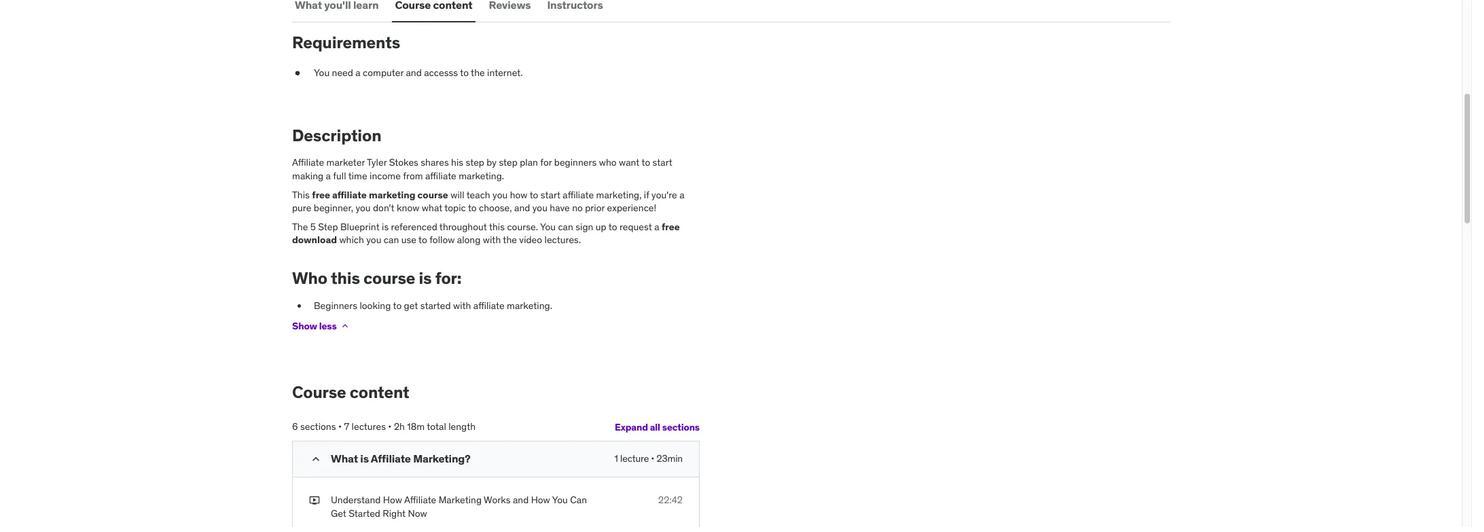 Task type: locate. For each thing, give the bounding box(es) containing it.
show less button
[[292, 313, 350, 340]]

the left "internet."
[[471, 67, 485, 79]]

expand all sections button
[[615, 414, 700, 441]]

•
[[338, 421, 342, 433], [388, 421, 392, 433], [651, 453, 655, 465]]

to
[[460, 67, 469, 79], [642, 157, 651, 169], [530, 189, 539, 201], [468, 202, 477, 214], [609, 221, 617, 233], [419, 234, 427, 246], [393, 300, 402, 312]]

beginners looking to get started with affiliate marketing.
[[314, 300, 553, 312]]

2 how from the left
[[531, 494, 550, 506]]

you left have
[[533, 202, 548, 214]]

0 horizontal spatial sections
[[300, 421, 336, 433]]

to left get
[[393, 300, 402, 312]]

2 sections from the left
[[662, 421, 700, 433]]

0 horizontal spatial with
[[453, 300, 471, 312]]

2 vertical spatial and
[[513, 494, 529, 506]]

tyler
[[367, 157, 387, 169]]

marketing?
[[413, 452, 471, 466]]

can up "lectures."
[[558, 221, 574, 233]]

0 vertical spatial can
[[558, 221, 574, 233]]

course
[[292, 382, 346, 403]]

teach
[[467, 189, 491, 201]]

affiliate inside 'affiliate marketer tyler stokes shares his step by step plan for beginners who want to start making a full time income from affiliate marketing.'
[[292, 157, 324, 169]]

0 horizontal spatial •
[[338, 421, 342, 433]]

to inside 'affiliate marketer tyler stokes shares his step by step plan for beginners who want to start making a full time income from affiliate marketing.'
[[642, 157, 651, 169]]

this down choose,
[[489, 221, 505, 233]]

you left can
[[552, 494, 568, 506]]

xsmall image
[[292, 67, 303, 80], [340, 321, 350, 332], [309, 494, 320, 507]]

2 vertical spatial affiliate
[[404, 494, 437, 506]]

his
[[451, 157, 464, 169]]

marketing,
[[596, 189, 642, 201]]

shares
[[421, 157, 449, 169]]

start up you're
[[653, 157, 673, 169]]

plan
[[520, 157, 538, 169]]

a
[[356, 67, 361, 79], [326, 170, 331, 182], [680, 189, 685, 201], [655, 221, 660, 233]]

a left full
[[326, 170, 331, 182]]

marketing. down video
[[507, 300, 553, 312]]

is down don't
[[382, 221, 389, 233]]

show
[[292, 320, 317, 332]]

is left for:
[[419, 268, 432, 289]]

you up "lectures."
[[540, 221, 556, 233]]

and
[[406, 67, 422, 79], [514, 202, 530, 214], [513, 494, 529, 506]]

computer
[[363, 67, 404, 79]]

full
[[333, 170, 346, 182]]

affiliate inside will teach you how to start affiliate marketing, if you're a pure beginner, you don't know what topic to choose, and you have no prior experience!
[[563, 189, 594, 201]]

0 vertical spatial with
[[483, 234, 501, 246]]

1 horizontal spatial the
[[503, 234, 517, 246]]

0 vertical spatial this
[[489, 221, 505, 233]]

free down you're
[[662, 221, 680, 233]]

total
[[427, 421, 446, 433]]

0 vertical spatial marketing.
[[459, 170, 504, 182]]

is
[[382, 221, 389, 233], [419, 268, 432, 289], [360, 452, 369, 466]]

0 horizontal spatial this
[[331, 268, 360, 289]]

0 horizontal spatial xsmall image
[[292, 67, 303, 80]]

0 horizontal spatial course
[[364, 268, 415, 289]]

less
[[319, 320, 337, 332]]

making
[[292, 170, 324, 182]]

1 how from the left
[[383, 494, 402, 506]]

1 horizontal spatial this
[[489, 221, 505, 233]]

1 vertical spatial and
[[514, 202, 530, 214]]

the down course.
[[503, 234, 517, 246]]

0 horizontal spatial the
[[471, 67, 485, 79]]

1 sections from the left
[[300, 421, 336, 433]]

affiliate inside 'affiliate marketer tyler stokes shares his step by step plan for beginners who want to start making a full time income from affiliate marketing.'
[[425, 170, 457, 182]]

1 horizontal spatial free
[[662, 221, 680, 233]]

0 vertical spatial the
[[471, 67, 485, 79]]

sections inside dropdown button
[[662, 421, 700, 433]]

• left the 7
[[338, 421, 342, 433]]

expand all sections
[[615, 421, 700, 433]]

2 horizontal spatial is
[[419, 268, 432, 289]]

requirements
[[292, 32, 400, 53]]

can left use
[[384, 234, 399, 246]]

1 horizontal spatial start
[[653, 157, 673, 169]]

which
[[339, 234, 364, 246]]

understand
[[331, 494, 381, 506]]

video
[[519, 234, 542, 246]]

a right you're
[[680, 189, 685, 201]]

0 horizontal spatial how
[[383, 494, 402, 506]]

blueprint
[[340, 221, 380, 233]]

no
[[572, 202, 583, 214]]

0 horizontal spatial step
[[466, 157, 485, 169]]

1 vertical spatial free
[[662, 221, 680, 233]]

0 horizontal spatial can
[[384, 234, 399, 246]]

• left the 2h 18m
[[388, 421, 392, 433]]

and inside will teach you how to start affiliate marketing, if you're a pure beginner, you don't know what topic to choose, and you have no prior experience!
[[514, 202, 530, 214]]

follow
[[430, 234, 455, 246]]

length
[[449, 421, 476, 433]]

start
[[653, 157, 673, 169], [541, 189, 561, 201]]

1 horizontal spatial •
[[388, 421, 392, 433]]

0 horizontal spatial is
[[360, 452, 369, 466]]

to right accesss
[[460, 67, 469, 79]]

with down the 5 step blueprint is referenced throughout this course. you can sign up to request a
[[483, 234, 501, 246]]

start inside will teach you how to start affiliate marketing, if you're a pure beginner, you don't know what topic to choose, and you have no prior experience!
[[541, 189, 561, 201]]

1 step from the left
[[466, 157, 485, 169]]

step right by
[[499, 157, 518, 169]]

and down how
[[514, 202, 530, 214]]

0 vertical spatial course
[[418, 189, 448, 201]]

experience!
[[607, 202, 657, 214]]

you up choose,
[[493, 189, 508, 201]]

1 vertical spatial can
[[384, 234, 399, 246]]

who this course is for:
[[292, 268, 462, 289]]

start up have
[[541, 189, 561, 201]]

course up what
[[418, 189, 448, 201]]

xsmall image left get at the bottom left of the page
[[309, 494, 320, 507]]

2 horizontal spatial xsmall image
[[340, 321, 350, 332]]

course content
[[292, 382, 410, 403]]

have
[[550, 202, 570, 214]]

what is affiliate marketing?
[[331, 452, 471, 466]]

xsmall image right less
[[340, 321, 350, 332]]

step left by
[[466, 157, 485, 169]]

0 vertical spatial free
[[312, 189, 330, 201]]

1 horizontal spatial how
[[531, 494, 550, 506]]

with right started
[[453, 300, 471, 312]]

you left need
[[314, 67, 330, 79]]

2 step from the left
[[499, 157, 518, 169]]

course up looking
[[364, 268, 415, 289]]

and left accesss
[[406, 67, 422, 79]]

free
[[312, 189, 330, 201], [662, 221, 680, 233]]

0 vertical spatial is
[[382, 221, 389, 233]]

expand
[[615, 421, 648, 433]]

get
[[404, 300, 418, 312]]

affiliate down shares
[[425, 170, 457, 182]]

0 horizontal spatial start
[[541, 189, 561, 201]]

you need a computer and accesss to the internet.
[[314, 67, 523, 79]]

1 horizontal spatial marketing.
[[507, 300, 553, 312]]

this up beginners
[[331, 268, 360, 289]]

sections right all
[[662, 421, 700, 433]]

0 vertical spatial start
[[653, 157, 673, 169]]

sections right 6
[[300, 421, 336, 433]]

the
[[292, 221, 308, 233]]

need
[[332, 67, 353, 79]]

affiliate up the making
[[292, 157, 324, 169]]

xsmall image inside show less button
[[340, 321, 350, 332]]

to right want
[[642, 157, 651, 169]]

affiliate up no
[[563, 189, 594, 201]]

1 vertical spatial xsmall image
[[340, 321, 350, 332]]

you
[[493, 189, 508, 201], [356, 202, 371, 214], [533, 202, 548, 214], [367, 234, 382, 246]]

affiliate up now
[[404, 494, 437, 506]]

free up beginner,
[[312, 189, 330, 201]]

marketing.
[[459, 170, 504, 182], [507, 300, 553, 312]]

2 vertical spatial is
[[360, 452, 369, 466]]

1
[[615, 453, 618, 465]]

affiliate
[[292, 157, 324, 169], [371, 452, 411, 466], [404, 494, 437, 506]]

marketing. down by
[[459, 170, 504, 182]]

and right the works
[[513, 494, 529, 506]]

1 vertical spatial start
[[541, 189, 561, 201]]

0 horizontal spatial marketing.
[[459, 170, 504, 182]]

affiliate down 6 sections • 7 lectures • 2h 18m total length
[[371, 452, 411, 466]]

• for 6
[[338, 421, 342, 433]]

use
[[401, 234, 417, 246]]

1 horizontal spatial xsmall image
[[309, 494, 320, 507]]

from
[[403, 170, 423, 182]]

xsmall image left need
[[292, 67, 303, 80]]

• left 23min
[[651, 453, 655, 465]]

the
[[471, 67, 485, 79], [503, 234, 517, 246]]

is right what
[[360, 452, 369, 466]]

along
[[457, 234, 481, 246]]

to down teach
[[468, 202, 477, 214]]

1 vertical spatial is
[[419, 268, 432, 289]]

1 vertical spatial affiliate
[[371, 452, 411, 466]]

0 vertical spatial affiliate
[[292, 157, 324, 169]]

can
[[570, 494, 587, 506]]

step
[[318, 221, 338, 233]]

beginners
[[314, 300, 357, 312]]

free inside free download
[[662, 221, 680, 233]]

1 horizontal spatial course
[[418, 189, 448, 201]]

2 vertical spatial xsmall image
[[309, 494, 320, 507]]

course
[[418, 189, 448, 201], [364, 268, 415, 289]]

1 vertical spatial the
[[503, 234, 517, 246]]

affiliate inside understand how affiliate marketing works and how you can get started right now
[[404, 494, 437, 506]]

started
[[421, 300, 451, 312]]

2 horizontal spatial •
[[651, 453, 655, 465]]

0 horizontal spatial free
[[312, 189, 330, 201]]

2 vertical spatial you
[[552, 494, 568, 506]]

with
[[483, 234, 501, 246], [453, 300, 471, 312]]

marketing
[[439, 494, 482, 506]]

1 horizontal spatial can
[[558, 221, 574, 233]]

how up right
[[383, 494, 402, 506]]

1 horizontal spatial sections
[[662, 421, 700, 433]]

1 horizontal spatial step
[[499, 157, 518, 169]]

how left can
[[531, 494, 550, 506]]

will
[[451, 189, 465, 201]]



Task type: vqa. For each thing, say whether or not it's contained in the screenshot.
SAP link
no



Task type: describe. For each thing, give the bounding box(es) containing it.
0 vertical spatial xsmall image
[[292, 67, 303, 80]]

and inside understand how affiliate marketing works and how you can get started right now
[[513, 494, 529, 506]]

to right "up"
[[609, 221, 617, 233]]

beginner,
[[314, 202, 353, 214]]

know
[[397, 202, 420, 214]]

show less
[[292, 320, 337, 332]]

affiliate down time at the left top
[[332, 189, 367, 201]]

you down blueprint
[[367, 234, 382, 246]]

to right how
[[530, 189, 539, 201]]

a right request
[[655, 221, 660, 233]]

1 vertical spatial marketing.
[[507, 300, 553, 312]]

referenced
[[391, 221, 438, 233]]

affiliate for understand
[[404, 494, 437, 506]]

by
[[487, 157, 497, 169]]

internet.
[[487, 67, 523, 79]]

this free affiliate marketing course
[[292, 189, 448, 201]]

to right use
[[419, 234, 427, 246]]

a inside will teach you how to start affiliate marketing, if you're a pure beginner, you don't know what topic to choose, and you have no prior experience!
[[680, 189, 685, 201]]

1 vertical spatial course
[[364, 268, 415, 289]]

1 vertical spatial this
[[331, 268, 360, 289]]

a right need
[[356, 67, 361, 79]]

stokes
[[389, 157, 419, 169]]

lecture
[[621, 453, 649, 465]]

want
[[619, 157, 640, 169]]

beginners
[[554, 157, 597, 169]]

free download
[[292, 221, 680, 246]]

for
[[541, 157, 552, 169]]

0 vertical spatial and
[[406, 67, 422, 79]]

sign
[[576, 221, 594, 233]]

lectures.
[[545, 234, 581, 246]]

get
[[331, 507, 347, 520]]

works
[[484, 494, 511, 506]]

right
[[383, 507, 406, 520]]

marketing
[[369, 189, 416, 201]]

now
[[408, 507, 427, 520]]

how
[[510, 189, 528, 201]]

for:
[[435, 268, 462, 289]]

will teach you how to start affiliate marketing, if you're a pure beginner, you don't know what topic to choose, and you have no prior experience!
[[292, 189, 685, 214]]

who
[[599, 157, 617, 169]]

the 5 step blueprint is referenced throughout this course. you can sign up to request a
[[292, 221, 662, 233]]

up
[[596, 221, 607, 233]]

if
[[644, 189, 650, 201]]

download
[[292, 234, 337, 246]]

all
[[650, 421, 661, 433]]

you down this free affiliate marketing course
[[356, 202, 371, 214]]

topic
[[445, 202, 466, 214]]

lectures
[[352, 421, 386, 433]]

time
[[348, 170, 367, 182]]

what
[[422, 202, 443, 214]]

income
[[370, 170, 401, 182]]

• for 1
[[651, 453, 655, 465]]

who
[[292, 268, 328, 289]]

23min
[[657, 453, 683, 465]]

0 vertical spatial you
[[314, 67, 330, 79]]

1 vertical spatial with
[[453, 300, 471, 312]]

1 lecture • 23min
[[615, 453, 683, 465]]

which you can use to follow along with the video lectures.
[[337, 234, 581, 246]]

pure
[[292, 202, 312, 214]]

started
[[349, 507, 381, 520]]

throughout
[[440, 221, 487, 233]]

a inside 'affiliate marketer tyler stokes shares his step by step plan for beginners who want to start making a full time income from affiliate marketing.'
[[326, 170, 331, 182]]

accesss
[[424, 67, 458, 79]]

looking
[[360, 300, 391, 312]]

course.
[[507, 221, 538, 233]]

1 horizontal spatial is
[[382, 221, 389, 233]]

1 horizontal spatial with
[[483, 234, 501, 246]]

affiliate for what
[[371, 452, 411, 466]]

you inside understand how affiliate marketing works and how you can get started right now
[[552, 494, 568, 506]]

choose,
[[479, 202, 512, 214]]

6 sections • 7 lectures • 2h 18m total length
[[292, 421, 476, 433]]

7
[[344, 421, 349, 433]]

1 vertical spatial you
[[540, 221, 556, 233]]

content
[[350, 382, 410, 403]]

start inside 'affiliate marketer tyler stokes shares his step by step plan for beginners who want to start making a full time income from affiliate marketing.'
[[653, 157, 673, 169]]

don't
[[373, 202, 395, 214]]

prior
[[585, 202, 605, 214]]

understand how affiliate marketing works and how you can get started right now
[[331, 494, 587, 520]]

what
[[331, 452, 358, 466]]

affiliate right started
[[474, 300, 505, 312]]

2h 18m
[[394, 421, 425, 433]]

marketing. inside 'affiliate marketer tyler stokes shares his step by step plan for beginners who want to start making a full time income from affiliate marketing.'
[[459, 170, 504, 182]]

you're
[[652, 189, 677, 201]]

request
[[620, 221, 652, 233]]

small image
[[309, 453, 323, 466]]

this
[[292, 189, 310, 201]]

6
[[292, 421, 298, 433]]

description
[[292, 125, 382, 146]]

marketer
[[327, 157, 365, 169]]

5
[[310, 221, 316, 233]]



